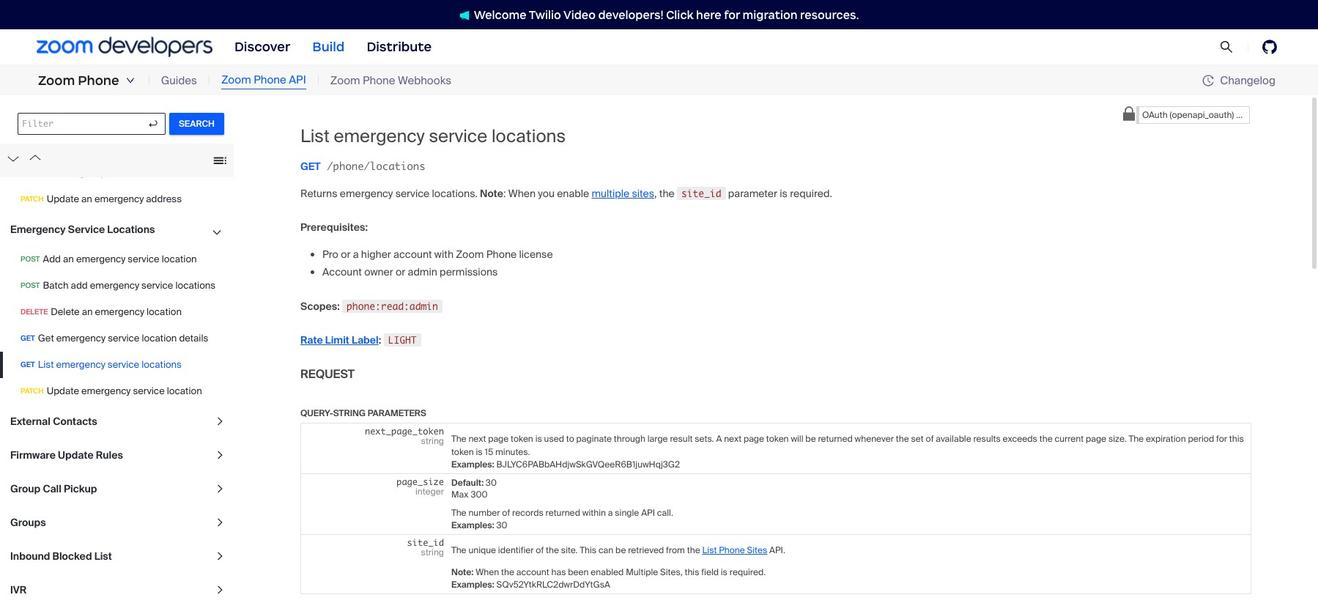 Task type: describe. For each thing, give the bounding box(es) containing it.
here
[[696, 8, 722, 22]]

parameters
[[368, 407, 426, 419]]

zoom phone webhooks link
[[330, 72, 451, 89]]

request
[[300, 366, 355, 382]]

history image
[[1203, 75, 1220, 86]]

welcome
[[474, 8, 527, 22]]

welcome twilio video developers! click here for migration resources.
[[474, 8, 859, 22]]

zoom phone api
[[221, 73, 306, 87]]

query-string parameters
[[300, 407, 426, 419]]

zoom for zoom phone api
[[221, 73, 251, 87]]

guides
[[161, 73, 197, 88]]

history image
[[1203, 75, 1214, 86]]

resources.
[[800, 8, 859, 22]]

click
[[666, 8, 694, 22]]

twilio
[[529, 8, 561, 22]]



Task type: locate. For each thing, give the bounding box(es) containing it.
guides link
[[161, 72, 197, 89]]

string
[[333, 407, 366, 419]]

3 phone from the left
[[363, 73, 395, 88]]

2 horizontal spatial zoom
[[330, 73, 360, 88]]

video
[[564, 8, 596, 22]]

zoom for zoom phone
[[38, 73, 75, 89]]

migration
[[743, 8, 798, 22]]

1 horizontal spatial zoom
[[221, 73, 251, 87]]

zoom phone webhooks
[[330, 73, 451, 88]]

2 phone from the left
[[254, 73, 286, 87]]

github image
[[1263, 40, 1277, 54]]

for
[[724, 8, 740, 22]]

zoom phone api link
[[221, 72, 306, 89]]

zoom for zoom phone webhooks
[[330, 73, 360, 88]]

phone left webhooks
[[363, 73, 395, 88]]

1 horizontal spatial phone
[[254, 73, 286, 87]]

developers!
[[598, 8, 664, 22]]

zoom
[[38, 73, 75, 89], [221, 73, 251, 87], [330, 73, 360, 88]]

webhooks
[[398, 73, 451, 88]]

phone left api
[[254, 73, 286, 87]]

down image
[[126, 76, 135, 85]]

changelog link
[[1203, 73, 1276, 88]]

phone left down icon in the left top of the page
[[78, 73, 119, 89]]

api
[[289, 73, 306, 87]]

changelog
[[1220, 73, 1276, 88]]

notification image
[[459, 10, 474, 20], [459, 10, 470, 20]]

3 zoom from the left
[[330, 73, 360, 88]]

query-
[[300, 407, 333, 419]]

phone for zoom phone
[[78, 73, 119, 89]]

0 horizontal spatial zoom
[[38, 73, 75, 89]]

2 zoom from the left
[[221, 73, 251, 87]]

phone
[[78, 73, 119, 89], [254, 73, 286, 87], [363, 73, 395, 88]]

phone for zoom phone api
[[254, 73, 286, 87]]

search image
[[1220, 40, 1233, 54], [1220, 40, 1233, 54]]

zoom phone
[[38, 73, 119, 89]]

phone for zoom phone webhooks
[[363, 73, 395, 88]]

2 horizontal spatial phone
[[363, 73, 395, 88]]

welcome twilio video developers! click here for migration resources. link
[[445, 7, 874, 22]]

1 phone from the left
[[78, 73, 119, 89]]

1 zoom from the left
[[38, 73, 75, 89]]

0 horizontal spatial phone
[[78, 73, 119, 89]]

zoom developer logo image
[[37, 37, 213, 57]]

github image
[[1263, 40, 1277, 54]]



Task type: vqa. For each thing, say whether or not it's contained in the screenshot.
Phone associated with Zoom Phone API
yes



